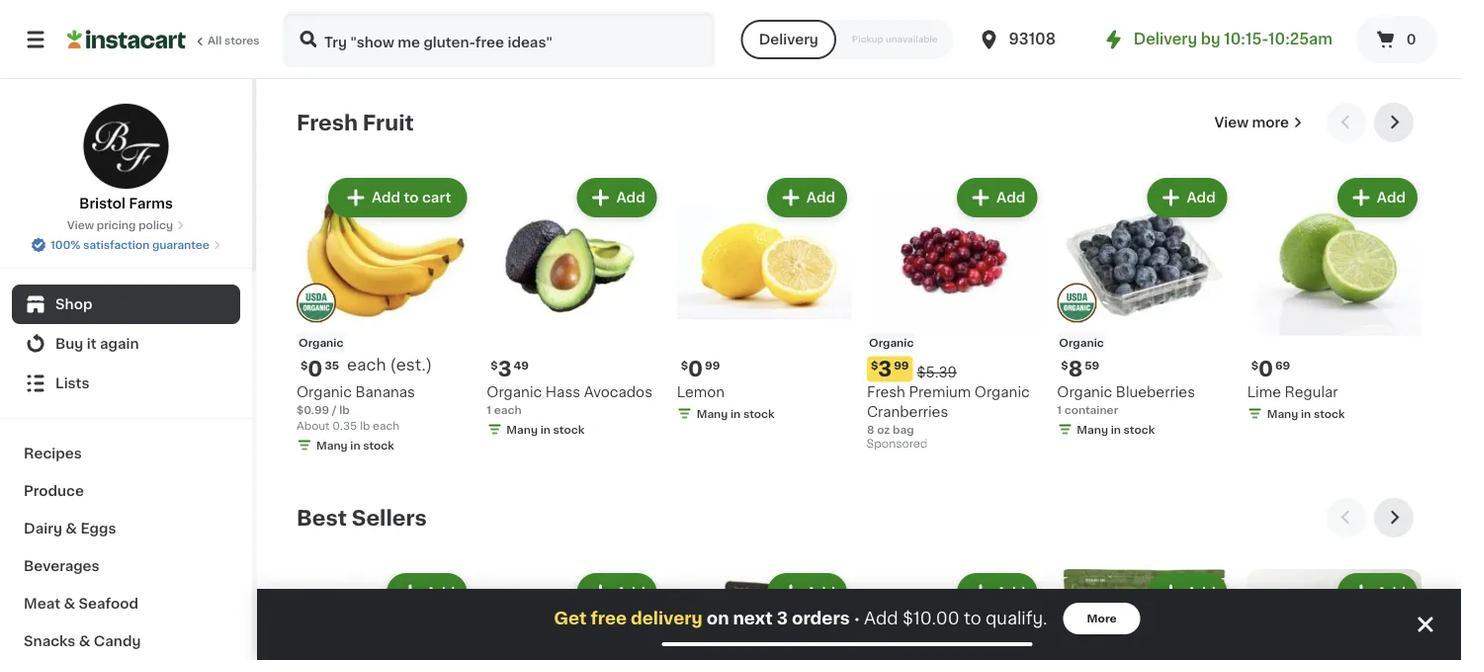Task type: vqa. For each thing, say whether or not it's contained in the screenshot.
second 06 from left
no



Task type: describe. For each thing, give the bounding box(es) containing it.
snacks
[[24, 635, 75, 649]]

seafood
[[79, 597, 138, 611]]

dairy & eggs
[[24, 522, 116, 536]]

view for view more
[[1214, 116, 1249, 130]]

recipes
[[24, 447, 82, 461]]

add to cart button
[[330, 180, 465, 216]]

dairy
[[24, 522, 62, 536]]

bananas
[[355, 385, 415, 399]]

recipes link
[[12, 435, 240, 473]]

many in stock down 0.35
[[316, 440, 394, 451]]

each (est.)
[[347, 357, 432, 373]]

shop link
[[12, 285, 240, 324]]

$ 8 59
[[1061, 359, 1099, 379]]

delivery button
[[741, 20, 836, 59]]

oz
[[877, 424, 890, 435]]

(est.)
[[390, 357, 432, 373]]

10:15-
[[1224, 32, 1268, 46]]

produce
[[24, 484, 84, 498]]

produce link
[[12, 473, 240, 510]]

fresh fruit
[[297, 112, 414, 133]]

1 inside organic hass avocados 1 each
[[487, 404, 491, 415]]

qualify.
[[986, 610, 1047, 627]]

meat & seafood
[[24, 597, 138, 611]]

buy
[[55, 337, 83, 351]]

policy
[[138, 220, 173, 231]]

many in stock down lemon
[[697, 408, 775, 419]]

35
[[325, 360, 339, 371]]

$ 0 99
[[681, 359, 720, 379]]

$ inside the $ 3 99 $5.39 fresh premium organic cranberries 8 oz bag
[[871, 360, 878, 371]]

0 inside button
[[1406, 33, 1416, 46]]

get
[[554, 610, 587, 627]]

orders
[[792, 610, 850, 627]]

$ 3 49
[[491, 359, 529, 379]]

many down 0.35
[[316, 440, 348, 451]]

lime regular
[[1247, 385, 1338, 399]]

$ inside $ 0 35
[[301, 360, 308, 371]]

100%
[[51, 240, 81, 251]]

0 for $ 0 69
[[1258, 359, 1273, 379]]

0 vertical spatial each
[[347, 357, 386, 373]]

3 for fresh premium organic cranberries
[[878, 359, 892, 379]]

Search field
[[285, 14, 713, 65]]

more
[[1252, 116, 1289, 130]]

/
[[332, 404, 337, 415]]

all stores link
[[67, 12, 261, 67]]

organic bananas $0.99 / lb about 0.35 lb each
[[297, 385, 415, 431]]

$5.39
[[917, 365, 957, 379]]

product group containing 8
[[1057, 174, 1231, 441]]

many in stock down organic hass avocados 1 each
[[506, 424, 584, 435]]

10:25am
[[1268, 32, 1333, 46]]

$ for organic blueberries
[[1061, 360, 1068, 371]]

$ for lime regular
[[1251, 360, 1258, 371]]

it
[[87, 337, 97, 351]]

get free delivery on next 3 orders • add $10.00 to qualify.
[[554, 610, 1047, 627]]

container
[[1064, 404, 1118, 415]]

bristol
[[79, 197, 126, 211]]

each inside organic bananas $0.99 / lb about 0.35 lb each
[[373, 420, 400, 431]]

bristol farms logo image
[[83, 103, 170, 190]]

regular
[[1285, 385, 1338, 399]]

item carousel region containing fresh fruit
[[297, 103, 1422, 482]]

0.35
[[332, 420, 357, 431]]

many down "lime regular"
[[1267, 408, 1298, 419]]

$0.35 each (estimated) element
[[297, 356, 471, 382]]

best sellers
[[297, 508, 427, 528]]

many down container
[[1077, 424, 1108, 435]]

bristol farms
[[79, 197, 173, 211]]

candy
[[94, 635, 141, 649]]

99 for 3
[[894, 360, 909, 371]]

add to cart
[[372, 191, 451, 205]]

many in stock down regular
[[1267, 408, 1345, 419]]

organic inside organic bananas $0.99 / lb about 0.35 lb each
[[297, 385, 352, 399]]

lemon
[[677, 385, 725, 399]]

to inside 'add to cart' button
[[404, 191, 419, 205]]

to inside treatment tracker modal dialog
[[964, 610, 981, 627]]

all
[[208, 35, 222, 46]]

add inside treatment tracker modal dialog
[[864, 610, 898, 627]]

$ for lemon
[[681, 360, 688, 371]]

1 inside organic blueberries 1 container
[[1057, 404, 1062, 415]]

meat & seafood link
[[12, 585, 240, 623]]

more button
[[1063, 603, 1141, 635]]

snacks & candy link
[[12, 623, 240, 660]]

item carousel region containing best sellers
[[297, 498, 1422, 660]]

all stores
[[208, 35, 260, 46]]

0 vertical spatial 8
[[1068, 359, 1083, 379]]

view for view pricing policy
[[67, 220, 94, 231]]

49
[[514, 360, 529, 371]]

beverages link
[[12, 548, 240, 585]]

bristol farms link
[[79, 103, 173, 214]]

beverages
[[24, 560, 99, 573]]

next
[[733, 610, 773, 627]]

many in stock down organic blueberries 1 container
[[1077, 424, 1155, 435]]

organic inside the $ 3 99 $5.39 fresh premium organic cranberries 8 oz bag
[[975, 385, 1030, 399]]

farms
[[129, 197, 173, 211]]

0 button
[[1356, 16, 1437, 63]]

cart
[[422, 191, 451, 205]]

view more
[[1214, 116, 1289, 130]]

& for meat
[[64, 597, 75, 611]]

organic inside organic blueberries 1 container
[[1057, 385, 1112, 399]]

avocados
[[584, 385, 652, 399]]

93108 button
[[977, 12, 1096, 67]]

stores
[[224, 35, 260, 46]]



Task type: locate. For each thing, give the bounding box(es) containing it.
1 vertical spatial to
[[964, 610, 981, 627]]

organic inside organic hass avocados 1 each
[[487, 385, 542, 399]]

$ up lemon
[[681, 360, 688, 371]]

item carousel region
[[297, 103, 1422, 482], [297, 498, 1422, 660]]

0 vertical spatial to
[[404, 191, 419, 205]]

view left more
[[1214, 116, 1249, 130]]

each down bananas
[[373, 420, 400, 431]]

instacart logo image
[[67, 28, 186, 51]]

delivery by 10:15-10:25am
[[1134, 32, 1333, 46]]

& inside snacks & candy link
[[79, 635, 90, 649]]

lists link
[[12, 364, 240, 403]]

to
[[404, 191, 419, 205], [964, 610, 981, 627]]

lb
[[339, 404, 350, 415], [360, 420, 370, 431]]

0
[[1406, 33, 1416, 46], [308, 359, 323, 379], [688, 359, 703, 379], [1258, 359, 1273, 379]]

lb right '/' on the left bottom
[[339, 404, 350, 415]]

more
[[1087, 613, 1117, 624]]

8 inside the $ 3 99 $5.39 fresh premium organic cranberries 8 oz bag
[[867, 424, 874, 435]]

item badge image for organic bananas
[[297, 283, 336, 323]]

to right $10.00
[[964, 610, 981, 627]]

93108
[[1009, 32, 1056, 46]]

many
[[697, 408, 728, 419], [1267, 408, 1298, 419], [506, 424, 538, 435], [1077, 424, 1108, 435], [316, 440, 348, 451]]

lists
[[55, 377, 89, 390]]

organic blueberries 1 container
[[1057, 385, 1195, 415]]

add inside button
[[372, 191, 400, 205]]

view pricing policy
[[67, 220, 173, 231]]

view pricing policy link
[[67, 217, 185, 233]]

item badge image up 35
[[297, 283, 336, 323]]

& inside meat & seafood link
[[64, 597, 75, 611]]

& inside dairy & eggs link
[[66, 522, 77, 536]]

delivery inside button
[[759, 33, 818, 46]]

3 left the 49
[[498, 359, 512, 379]]

about
[[297, 420, 330, 431]]

2 99 from the left
[[705, 360, 720, 371]]

cranberries
[[867, 405, 948, 418]]

organic
[[299, 337, 343, 348], [869, 337, 914, 348], [1059, 337, 1104, 348], [297, 385, 352, 399], [975, 385, 1030, 399], [487, 385, 542, 399], [1057, 385, 1112, 399]]

1 horizontal spatial view
[[1214, 116, 1249, 130]]

main content containing fresh fruit
[[257, 79, 1461, 660]]

lime
[[1247, 385, 1281, 399]]

view inside popup button
[[1214, 116, 1249, 130]]

fresh left fruit
[[297, 112, 358, 133]]

1 horizontal spatial delivery
[[1134, 32, 1197, 46]]

2 $ from the left
[[871, 360, 878, 371]]

1 horizontal spatial 99
[[894, 360, 909, 371]]

99 inside the $ 3 99 $5.39 fresh premium organic cranberries 8 oz bag
[[894, 360, 909, 371]]

each down $ 3 49
[[494, 404, 522, 415]]

view more button
[[1207, 103, 1311, 142]]

each inside organic hass avocados 1 each
[[494, 404, 522, 415]]

delivery
[[631, 610, 703, 627]]

free
[[591, 610, 627, 627]]

1 horizontal spatial 1
[[1057, 404, 1062, 415]]

3 inside the $ 3 99 $5.39 fresh premium organic cranberries 8 oz bag
[[878, 359, 892, 379]]

69
[[1275, 360, 1290, 371]]

6 $ from the left
[[1251, 360, 1258, 371]]

pricing
[[97, 220, 136, 231]]

organic up 35
[[299, 337, 343, 348]]

best
[[297, 508, 347, 528]]

1 horizontal spatial to
[[964, 610, 981, 627]]

view
[[1214, 116, 1249, 130], [67, 220, 94, 231]]

each up bananas
[[347, 357, 386, 373]]

99 for 0
[[705, 360, 720, 371]]

0 horizontal spatial 99
[[705, 360, 720, 371]]

1 99 from the left
[[894, 360, 909, 371]]

1 vertical spatial each
[[494, 404, 522, 415]]

$ left 35
[[301, 360, 308, 371]]

3 $ from the left
[[491, 360, 498, 371]]

1 horizontal spatial lb
[[360, 420, 370, 431]]

hass
[[545, 385, 580, 399]]

lb right 0.35
[[360, 420, 370, 431]]

organic down $3.99 original price: $5.39 'element'
[[975, 385, 1030, 399]]

2 item badge image from the left
[[1057, 283, 1097, 323]]

99
[[894, 360, 909, 371], [705, 360, 720, 371]]

organic down $ 3 49
[[487, 385, 542, 399]]

0 vertical spatial view
[[1214, 116, 1249, 130]]

1 vertical spatial lb
[[360, 420, 370, 431]]

view up 100%
[[67, 220, 94, 231]]

sellers
[[352, 508, 427, 528]]

shop
[[55, 298, 92, 311]]

0 vertical spatial &
[[66, 522, 77, 536]]

0 vertical spatial item carousel region
[[297, 103, 1422, 482]]

$ inside $ 0 99
[[681, 360, 688, 371]]

1 1 from the left
[[487, 404, 491, 415]]

delivery for delivery by 10:15-10:25am
[[1134, 32, 1197, 46]]

delivery for delivery
[[759, 33, 818, 46]]

$ 0 35
[[301, 359, 339, 379]]

2 item carousel region from the top
[[297, 498, 1422, 660]]

add
[[372, 191, 400, 205], [616, 191, 645, 205], [806, 191, 835, 205], [997, 191, 1025, 205], [1187, 191, 1216, 205], [1377, 191, 1406, 205], [426, 586, 455, 600], [616, 586, 645, 600], [806, 586, 835, 600], [997, 586, 1025, 600], [1187, 586, 1216, 600], [1377, 586, 1406, 600], [864, 610, 898, 627]]

59
[[1085, 360, 1099, 371]]

4 $ from the left
[[681, 360, 688, 371]]

1 vertical spatial 8
[[867, 424, 874, 435]]

$ up 'cranberries'
[[871, 360, 878, 371]]

0 vertical spatial fresh
[[297, 112, 358, 133]]

snacks & candy
[[24, 635, 141, 649]]

delivery by 10:15-10:25am link
[[1102, 28, 1333, 51]]

to left cart
[[404, 191, 419, 205]]

3
[[878, 359, 892, 379], [498, 359, 512, 379], [777, 610, 788, 627]]

99 left $5.39
[[894, 360, 909, 371]]

1 horizontal spatial 3
[[777, 610, 788, 627]]

0 horizontal spatial 3
[[498, 359, 512, 379]]

99 inside $ 0 99
[[705, 360, 720, 371]]

2 1 from the left
[[1057, 404, 1062, 415]]

0 horizontal spatial 1
[[487, 404, 491, 415]]

bag
[[893, 424, 914, 435]]

$ inside the $ 0 69
[[1251, 360, 1258, 371]]

on
[[707, 610, 729, 627]]

1
[[487, 404, 491, 415], [1057, 404, 1062, 415]]

buy it again link
[[12, 324, 240, 364]]

premium
[[909, 385, 971, 399]]

$ 3 99 $5.39 fresh premium organic cranberries 8 oz bag
[[867, 359, 1030, 435]]

1 horizontal spatial item badge image
[[1057, 283, 1097, 323]]

1 horizontal spatial fresh
[[867, 385, 905, 399]]

meat
[[24, 597, 60, 611]]

& right meat
[[64, 597, 75, 611]]

$ inside $ 3 49
[[491, 360, 498, 371]]

0 vertical spatial lb
[[339, 404, 350, 415]]

1 vertical spatial view
[[67, 220, 94, 231]]

treatment tracker modal dialog
[[257, 589, 1461, 660]]

in
[[731, 408, 741, 419], [1301, 408, 1311, 419], [540, 424, 551, 435], [1111, 424, 1121, 435], [350, 440, 360, 451]]

8
[[1068, 359, 1083, 379], [867, 424, 874, 435]]

0 horizontal spatial 8
[[867, 424, 874, 435]]

$ left "59" at the right bottom of the page
[[1061, 360, 1068, 371]]

dairy & eggs link
[[12, 510, 240, 548]]

0 horizontal spatial item badge image
[[297, 283, 336, 323]]

$3.99 original price: $5.39 element
[[867, 356, 1041, 382]]

0 for $ 0 99
[[688, 359, 703, 379]]

$ left 69
[[1251, 360, 1258, 371]]

fresh inside the $ 3 99 $5.39 fresh premium organic cranberries 8 oz bag
[[867, 385, 905, 399]]

organic up container
[[1057, 385, 1112, 399]]

0 horizontal spatial view
[[67, 220, 94, 231]]

fresh up 'cranberries'
[[867, 385, 905, 399]]

&
[[66, 522, 77, 536], [64, 597, 75, 611], [79, 635, 90, 649]]

3 right next
[[777, 610, 788, 627]]

2 horizontal spatial 3
[[878, 359, 892, 379]]

& for snacks
[[79, 635, 90, 649]]

0 horizontal spatial to
[[404, 191, 419, 205]]

1 $ from the left
[[301, 360, 308, 371]]

service type group
[[741, 20, 954, 59]]

3 up 'cranberries'
[[878, 359, 892, 379]]

organic up "59" at the right bottom of the page
[[1059, 337, 1104, 348]]

$ 0 69
[[1251, 359, 1290, 379]]

stock
[[743, 408, 775, 419], [1314, 408, 1345, 419], [553, 424, 584, 435], [1124, 424, 1155, 435], [363, 440, 394, 451]]

guarantee
[[152, 240, 209, 251]]

100% satisfaction guarantee
[[51, 240, 209, 251]]

main content
[[257, 79, 1461, 660]]

many in stock
[[697, 408, 775, 419], [1267, 408, 1345, 419], [506, 424, 584, 435], [1077, 424, 1155, 435], [316, 440, 394, 451]]

$ left the 49
[[491, 360, 498, 371]]

organic up '/' on the left bottom
[[297, 385, 352, 399]]

& left eggs
[[66, 522, 77, 536]]

add button
[[579, 180, 655, 216], [769, 180, 845, 216], [959, 180, 1035, 216], [1149, 180, 1225, 216], [1339, 180, 1416, 216], [389, 575, 465, 611], [579, 575, 655, 611], [769, 575, 845, 611], [959, 575, 1035, 611], [1149, 575, 1225, 611], [1339, 575, 1416, 611]]

0 horizontal spatial delivery
[[759, 33, 818, 46]]

1 vertical spatial fresh
[[867, 385, 905, 399]]

$ for organic hass avocados
[[491, 360, 498, 371]]

$0.99
[[297, 404, 329, 415]]

$10.00
[[903, 610, 960, 627]]

fruit
[[363, 112, 414, 133]]

1 vertical spatial item carousel region
[[297, 498, 1422, 660]]

1 left container
[[1057, 404, 1062, 415]]

1 item carousel region from the top
[[297, 103, 1422, 482]]

•
[[854, 611, 860, 627]]

5 $ from the left
[[1061, 360, 1068, 371]]

0 for $ 0 35
[[308, 359, 323, 379]]

3 for 3
[[498, 359, 512, 379]]

item badge image for organic blueberries
[[1057, 283, 1097, 323]]

organic hass avocados 1 each
[[487, 385, 652, 415]]

many down lemon
[[697, 408, 728, 419]]

$
[[301, 360, 308, 371], [871, 360, 878, 371], [491, 360, 498, 371], [681, 360, 688, 371], [1061, 360, 1068, 371], [1251, 360, 1258, 371]]

1 horizontal spatial 8
[[1068, 359, 1083, 379]]

sponsored badge image
[[867, 439, 927, 450]]

0 horizontal spatial fresh
[[297, 112, 358, 133]]

many down organic hass avocados 1 each
[[506, 424, 538, 435]]

product group
[[297, 174, 471, 457], [487, 174, 661, 441], [677, 174, 851, 425], [867, 174, 1041, 455], [1057, 174, 1231, 441], [1247, 174, 1422, 425], [297, 569, 471, 660], [487, 569, 661, 660], [677, 569, 851, 660], [867, 569, 1041, 660], [1057, 569, 1231, 660], [1247, 569, 1422, 660]]

again
[[100, 337, 139, 351]]

1 item badge image from the left
[[297, 283, 336, 323]]

2 vertical spatial each
[[373, 420, 400, 431]]

0 horizontal spatial lb
[[339, 404, 350, 415]]

item badge image up "59" at the right bottom of the page
[[1057, 283, 1097, 323]]

& left candy
[[79, 635, 90, 649]]

1 vertical spatial &
[[64, 597, 75, 611]]

1 down $ 3 49
[[487, 404, 491, 415]]

100% satisfaction guarantee button
[[31, 233, 221, 253]]

& for dairy
[[66, 522, 77, 536]]

satisfaction
[[83, 240, 150, 251]]

item badge image
[[297, 283, 336, 323], [1057, 283, 1097, 323]]

each
[[347, 357, 386, 373], [494, 404, 522, 415], [373, 420, 400, 431]]

8 left "59" at the right bottom of the page
[[1068, 359, 1083, 379]]

buy it again
[[55, 337, 139, 351]]

3 inside treatment tracker modal dialog
[[777, 610, 788, 627]]

$ inside $ 8 59
[[1061, 360, 1068, 371]]

99 up lemon
[[705, 360, 720, 371]]

organic up $3.99 original price: $5.39 'element'
[[869, 337, 914, 348]]

2 vertical spatial &
[[79, 635, 90, 649]]

8 left oz
[[867, 424, 874, 435]]

eggs
[[80, 522, 116, 536]]

None search field
[[283, 12, 715, 67]]



